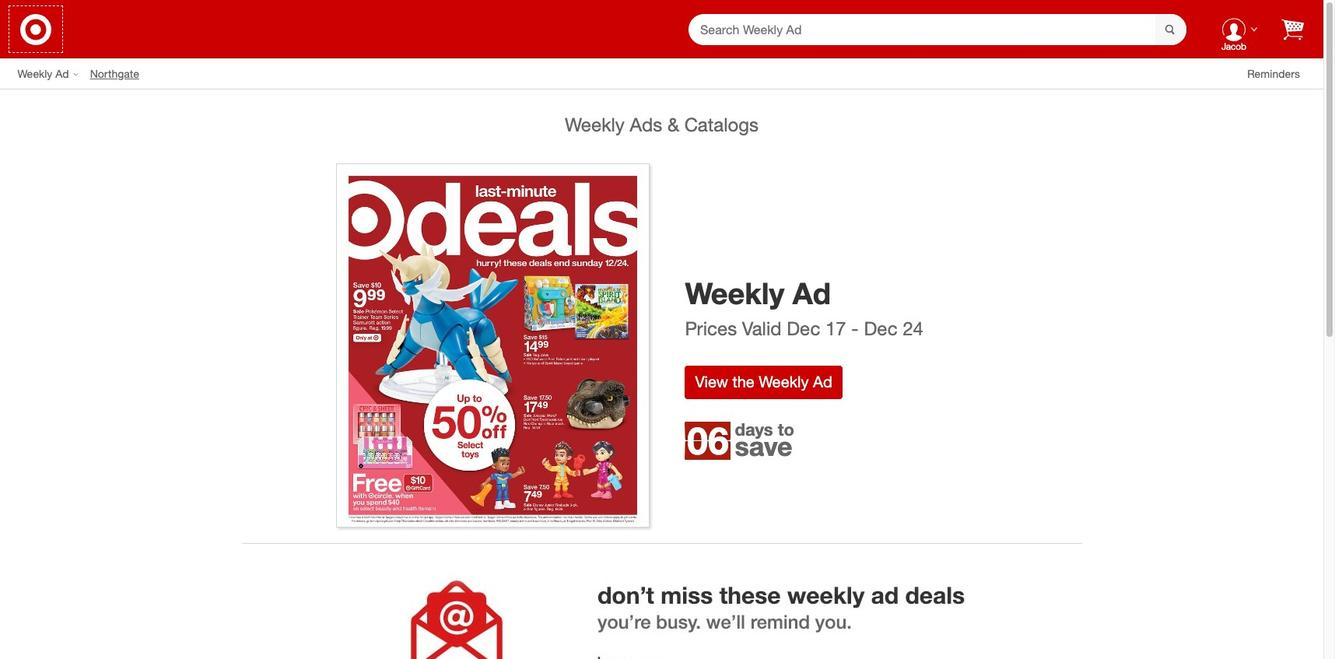 Task type: describe. For each thing, give the bounding box(es) containing it.
weekly inside button
[[759, 372, 809, 392]]

northgate link
[[90, 66, 151, 81]]

ad inside button
[[813, 372, 833, 392]]

valid
[[742, 317, 782, 340]]

17
[[826, 317, 847, 340]]

view the weekly ad
[[695, 372, 833, 392]]

ad for weekly ad
[[55, 67, 69, 80]]

1 dec from the left
[[787, 317, 821, 340]]

reminders link
[[1248, 66, 1312, 81]]

view your cart on target.com image
[[1282, 18, 1304, 40]]

view
[[695, 372, 728, 392]]

the
[[733, 372, 755, 392]]

weekly for weekly ad prices valid dec 17 - dec 24
[[685, 276, 785, 311]]

2 dec from the left
[[864, 317, 898, 340]]

06 days to
[[687, 418, 795, 463]]

24
[[903, 317, 924, 340]]

weekly ad
[[18, 67, 69, 80]]

weekly ads & catalogs
[[565, 113, 759, 136]]



Task type: locate. For each thing, give the bounding box(es) containing it.
form
[[689, 14, 1187, 46]]

reminders
[[1248, 67, 1300, 80]]

0 vertical spatial ad
[[55, 67, 69, 80]]

ad left northgate
[[55, 67, 69, 80]]

dec right -
[[864, 317, 898, 340]]

days
[[735, 419, 773, 440]]

2 vertical spatial ad
[[813, 372, 833, 392]]

prices
[[685, 317, 737, 340]]

save
[[735, 431, 793, 462]]

go to target.com image
[[20, 14, 51, 45]]

don't miss these weekly ad deals. you're busy. we'll remind you. sign up now. image
[[256, 544, 1067, 659]]

ad
[[55, 67, 69, 80], [793, 276, 831, 311], [813, 372, 833, 392]]

0 horizontal spatial dec
[[787, 317, 821, 340]]

weekly inside weekly ad prices valid dec 17 - dec 24
[[685, 276, 785, 311]]

weekly
[[18, 67, 52, 80], [565, 113, 625, 136], [685, 276, 785, 311], [759, 372, 809, 392]]

ads
[[630, 113, 663, 136]]

ad down the 17
[[813, 372, 833, 392]]

1 vertical spatial ad
[[793, 276, 831, 311]]

ad up the 17
[[793, 276, 831, 311]]

ad for weekly ad prices valid dec 17 - dec 24
[[793, 276, 831, 311]]

weekly ad prices valid dec 17 - dec 24
[[685, 276, 924, 340]]

catalogs
[[685, 113, 759, 136]]

&
[[668, 113, 680, 136]]

1 horizontal spatial dec
[[864, 317, 898, 340]]

weekly for weekly ad
[[18, 67, 52, 80]]

view the weekly ad button
[[685, 366, 843, 399]]

view the weekly ad image
[[336, 164, 650, 528]]

weekly ad link
[[18, 66, 90, 81]]

jacob
[[1222, 41, 1247, 52]]

dec left the 17
[[787, 317, 821, 340]]

weekly down the go to target.com image
[[18, 67, 52, 80]]

weekly right "the"
[[759, 372, 809, 392]]

to
[[778, 419, 795, 440]]

weekly left ads
[[565, 113, 625, 136]]

Search Weekly Ad search field
[[689, 14, 1187, 46]]

weekly up prices
[[685, 276, 785, 311]]

dec
[[787, 317, 821, 340], [864, 317, 898, 340]]

jacob link
[[1210, 4, 1258, 54]]

-
[[852, 317, 859, 340]]

northgate
[[90, 67, 139, 80]]

06
[[687, 418, 729, 463]]

ad inside weekly ad prices valid dec 17 - dec 24
[[793, 276, 831, 311]]

weekly for weekly ads & catalogs
[[565, 113, 625, 136]]



Task type: vqa. For each thing, say whether or not it's contained in the screenshot.
the Search Weekly Ad "search field"
yes



